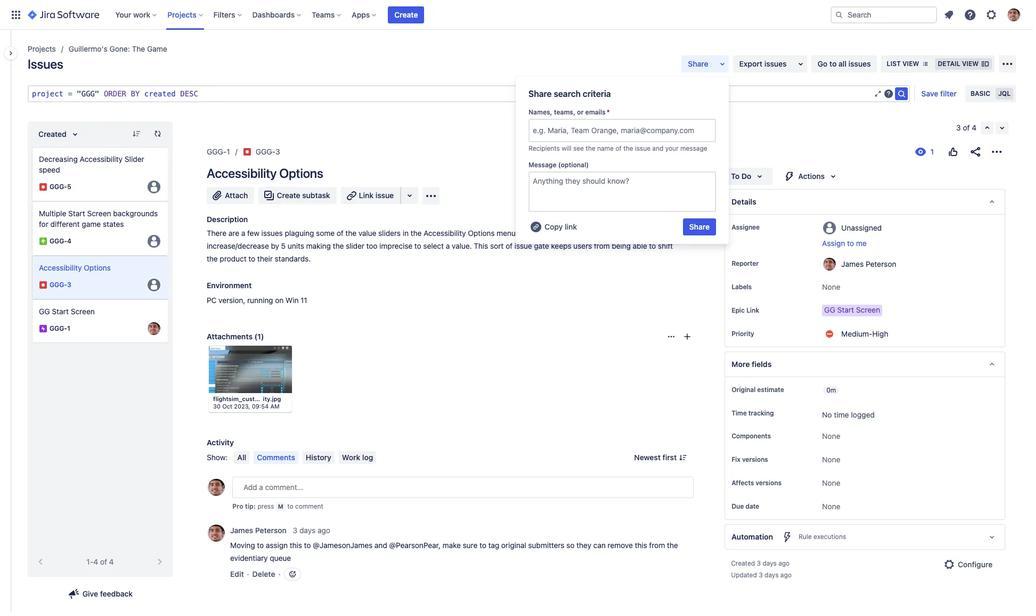 Task type: locate. For each thing, give the bounding box(es) containing it.
save filter
[[922, 89, 958, 98]]

0 horizontal spatial and
[[375, 541, 388, 550]]

start
[[68, 209, 85, 218], [838, 306, 855, 315], [52, 307, 69, 316]]

options inside description there are a few issues plaguing some of the value sliders in the accessibility options menu. when being shifted by a user the sliders increase/decrease by 5 units making the slider too imprecise to select a value. this sort of issue gate keeps users from being able to shift the product to their standards.
[[468, 229, 495, 238]]

0 vertical spatial ggg-1
[[207, 147, 230, 156]]

ggg- inside epic 'element'
[[50, 325, 67, 333]]

profile image of james peterson image
[[208, 479, 225, 496]]

delete image
[[275, 351, 287, 364]]

versions left the affects versions pin to top. only you can see pinned fields. image
[[756, 480, 782, 488]]

1 bug element from the top
[[32, 147, 169, 202]]

created up updated
[[732, 560, 756, 568]]

accessibility options
[[207, 166, 323, 181], [39, 263, 111, 272]]

save filter button
[[916, 85, 964, 102]]

created left order by image
[[38, 130, 67, 139]]

1-4 of 4
[[87, 558, 114, 567]]

=
[[68, 90, 72, 98]]

(1)
[[255, 332, 264, 341]]

decreasing
[[39, 155, 78, 164]]

projects right work
[[168, 10, 197, 19]]

keeps
[[552, 242, 572, 251]]

ggg- down ggg-4
[[50, 281, 67, 289]]

by
[[588, 229, 597, 238], [271, 242, 279, 251]]

jira software image
[[28, 8, 99, 21], [28, 8, 99, 21]]

1 vertical spatial create
[[277, 191, 301, 200]]

and inside moving to assign this to @jamesonjames and @pearsonpear, make sure to tag original submitters so they can remove this from the evidentiary queue
[[375, 541, 388, 550]]

2 sliders from the left
[[634, 229, 657, 238]]

help image
[[965, 8, 977, 21]]

to left me
[[848, 239, 855, 248]]

2 bug element from the top
[[32, 256, 169, 300]]

0 vertical spatial by
[[588, 229, 597, 238]]

1 horizontal spatial accessibility options
[[207, 166, 323, 181]]

create subtask button
[[259, 187, 337, 204]]

1 horizontal spatial james
[[842, 259, 864, 268]]

being down 'user'
[[612, 242, 631, 251]]

emails
[[586, 108, 606, 116]]

gg start screen up epic icon
[[39, 307, 95, 316]]

projects link
[[28, 43, 56, 55]]

filter
[[941, 89, 958, 98]]

sliders up able
[[634, 229, 657, 238]]

0 horizontal spatial james
[[230, 527, 253, 536]]

user
[[605, 229, 620, 238]]

1 horizontal spatial view
[[963, 60, 980, 68]]

view right detail
[[963, 60, 980, 68]]

to left all
[[830, 59, 837, 68]]

share image
[[970, 146, 983, 158]]

1 vertical spatial and
[[375, 541, 388, 550]]

0 vertical spatial james
[[842, 259, 864, 268]]

sort descending image
[[132, 130, 141, 138]]

share left assignee
[[690, 222, 710, 231]]

bug element
[[32, 147, 169, 202], [32, 256, 169, 300]]

0 vertical spatial and
[[653, 145, 664, 153]]

1 view from the left
[[903, 60, 920, 68]]

guillermo's
[[69, 44, 108, 53]]

versions for fix versions
[[743, 456, 769, 464]]

0 horizontal spatial a
[[241, 229, 245, 238]]

tip:
[[245, 503, 256, 511]]

version,
[[219, 296, 245, 305]]

Message (optional) text field
[[529, 172, 717, 212]]

open export issues dropdown image
[[795, 58, 808, 70]]

from inside moving to assign this to @jamesonjames and @pearsonpear, make sure to tag original submitters so they can remove this from the evidentiary queue
[[650, 541, 666, 550]]

versions for affects versions
[[756, 480, 782, 488]]

the right remove
[[668, 541, 679, 550]]

do
[[742, 172, 752, 181]]

4 down different
[[67, 238, 71, 246]]

date
[[746, 503, 760, 511]]

0 horizontal spatial create
[[277, 191, 301, 200]]

peterson down me
[[867, 259, 897, 268]]

1 horizontal spatial issues
[[765, 59, 787, 68]]

james peterson image
[[148, 323, 161, 335]]

remove
[[608, 541, 633, 550]]

1
[[227, 147, 230, 156], [67, 325, 70, 333]]

0 horizontal spatial projects
[[28, 44, 56, 53]]

accessibility options down ggg-4
[[39, 263, 111, 272]]

4 none from the top
[[823, 479, 841, 488]]

0 horizontal spatial accessibility options
[[39, 263, 111, 272]]

none for due date
[[823, 503, 841, 512]]

1 horizontal spatial a
[[446, 242, 450, 251]]

view for detail view
[[963, 60, 980, 68]]

0 horizontal spatial being
[[542, 229, 561, 238]]

list box
[[32, 147, 169, 343]]

options up this
[[468, 229, 495, 238]]

issues inside description there are a few issues plaguing some of the value sliders in the accessibility options menu. when being shifted by a user the sliders increase/decrease by 5 units making the slider too imprecise to select a value. this sort of issue gate keeps users from being able to shift the product to their standards.
[[262, 229, 283, 238]]

from down 'user'
[[594, 242, 610, 251]]

issue down the maria@company.com at the right top of the page
[[635, 145, 651, 153]]

james peterson up the moving
[[230, 527, 287, 536]]

work log button
[[339, 452, 377, 464]]

options up create subtask
[[280, 166, 323, 181]]

1 horizontal spatial sliders
[[634, 229, 657, 238]]

settings image
[[986, 8, 999, 21]]

0 horizontal spatial link
[[359, 191, 374, 200]]

0 vertical spatial projects
[[168, 10, 197, 19]]

3 none from the top
[[823, 456, 841, 465]]

names,
[[529, 108, 553, 116]]

ggg- right improvement "image"
[[50, 238, 67, 246]]

create right apps 'popup button'
[[395, 10, 418, 19]]

issue down when
[[515, 242, 533, 251]]

james peterson down me
[[842, 259, 897, 268]]

standards.
[[275, 254, 311, 263]]

original
[[502, 541, 527, 550]]

0 vertical spatial created
[[38, 130, 67, 139]]

the right 'user'
[[621, 229, 633, 238]]

start inside epic 'element'
[[52, 307, 69, 316]]

created inside created 3 days ago updated 3 days ago
[[732, 560, 756, 568]]

your profile and settings image
[[1008, 8, 1021, 21]]

1 left ggg-3 link
[[227, 147, 230, 156]]

screen inside epic 'element'
[[71, 307, 95, 316]]

days down comment
[[300, 527, 316, 536]]

start for 4
[[68, 209, 85, 218]]

1 vertical spatial ggg-1
[[50, 325, 70, 333]]

1 horizontal spatial peterson
[[867, 259, 897, 268]]

1 horizontal spatial 5
[[281, 242, 286, 251]]

sliders up imprecise
[[379, 229, 401, 238]]

edit
[[230, 570, 244, 579]]

pro
[[232, 503, 243, 511]]

2 vertical spatial days
[[765, 572, 779, 580]]

1 inside "link"
[[227, 147, 230, 156]]

message (optional)
[[529, 161, 589, 169]]

import and bulk change issues image
[[1002, 58, 1015, 70]]

message
[[529, 161, 557, 169]]

accessibility up select at the left top
[[424, 229, 466, 238]]

ggg- inside "link"
[[207, 147, 227, 156]]

0 vertical spatial being
[[542, 229, 561, 238]]

1 vertical spatial bug image
[[39, 281, 47, 290]]

5 none from the top
[[823, 503, 841, 512]]

created inside created popup button
[[38, 130, 67, 139]]

issues
[[765, 59, 787, 68], [849, 59, 872, 68], [262, 229, 283, 238]]

2 vertical spatial ago
[[781, 572, 792, 580]]

2 vertical spatial options
[[84, 263, 111, 272]]

versions right the fix
[[743, 456, 769, 464]]

me
[[857, 239, 867, 248]]

view right list
[[903, 60, 920, 68]]

0 vertical spatial versions
[[743, 456, 769, 464]]

created button
[[32, 126, 88, 143]]

3 up vote options: no one has voted for this issue yet. image
[[957, 123, 962, 132]]

2 vertical spatial share
[[690, 222, 710, 231]]

share button
[[683, 219, 717, 236]]

a right 'are'
[[241, 229, 245, 238]]

1 vertical spatial 5
[[281, 242, 286, 251]]

product
[[220, 254, 247, 263]]

dashboards button
[[249, 6, 306, 23]]

share left "open share dialog" icon
[[689, 59, 709, 68]]

1 horizontal spatial issue
[[515, 242, 533, 251]]

share
[[689, 59, 709, 68], [529, 89, 552, 99], [690, 222, 710, 231]]

0 vertical spatial ggg-3
[[256, 147, 280, 156]]

actions image
[[991, 146, 1004, 158]]

0 vertical spatial share
[[689, 59, 709, 68]]

your
[[115, 10, 131, 19]]

too
[[367, 242, 378, 251]]

newest first button
[[628, 452, 694, 464]]

5 left units
[[281, 242, 286, 251]]

original
[[732, 386, 756, 394]]

appswitcher icon image
[[10, 8, 22, 21]]

5 inside description there are a few issues plaguing some of the value sliders in the accessibility options menu. when being shifted by a user the sliders increase/decrease by 5 units making the slider too imprecise to select a value. this sort of issue gate keeps users from being able to shift the product to their standards.
[[281, 242, 286, 251]]

1 right epic icon
[[67, 325, 70, 333]]

create inside the primary element
[[395, 10, 418, 19]]

link inside button
[[359, 191, 374, 200]]

0 vertical spatial options
[[280, 166, 323, 181]]

of right "some"
[[337, 229, 344, 238]]

0 vertical spatial from
[[594, 242, 610, 251]]

1 horizontal spatial options
[[280, 166, 323, 181]]

ggg- right bug icon
[[50, 183, 67, 191]]

1 vertical spatial bug element
[[32, 256, 169, 300]]

link right epic
[[747, 307, 760, 315]]

ggg- right epic icon
[[50, 325, 67, 333]]

1 vertical spatial projects
[[28, 44, 56, 53]]

link issue
[[359, 191, 394, 200]]

rule
[[799, 533, 813, 541]]

2 vertical spatial issue
[[515, 242, 533, 251]]

ggg- for decreasing accessibility slider speed
[[50, 183, 67, 191]]

0 horizontal spatial created
[[38, 130, 67, 139]]

copy link
[[545, 222, 578, 231]]

imprecise
[[380, 242, 413, 251]]

this
[[474, 242, 489, 251]]

none
[[823, 283, 841, 292], [823, 432, 841, 441], [823, 456, 841, 465], [823, 479, 841, 488], [823, 503, 841, 512]]

1 horizontal spatial ggg-1
[[207, 147, 230, 156]]

start for 1
[[52, 307, 69, 316]]

2 horizontal spatial issue
[[635, 145, 651, 153]]

recipients
[[529, 145, 560, 153]]

accessibility options down ggg-3 link
[[207, 166, 323, 181]]

the
[[132, 44, 145, 53]]

1 horizontal spatial 1
[[227, 147, 230, 156]]

medium-high
[[842, 330, 889, 339]]

environment
[[207, 281, 252, 290]]

projects inside dropdown button
[[168, 10, 197, 19]]

your
[[666, 145, 679, 153]]

the right name
[[624, 145, 634, 153]]

bug image
[[243, 148, 252, 156], [39, 281, 47, 290]]

1 horizontal spatial created
[[732, 560, 756, 568]]

0 horizontal spatial ggg-1
[[50, 325, 70, 333]]

1 horizontal spatial projects
[[168, 10, 197, 19]]

projects up issues
[[28, 44, 56, 53]]

by up users
[[588, 229, 597, 238]]

1 horizontal spatial this
[[635, 541, 648, 550]]

5 right bug icon
[[67, 183, 71, 191]]

newest first
[[635, 453, 677, 462]]

1 horizontal spatial being
[[612, 242, 631, 251]]

4 up share "image"
[[973, 123, 977, 132]]

ggg-1 up attach button
[[207, 147, 230, 156]]

ggg- up attach button
[[207, 147, 227, 156]]

screen
[[87, 209, 111, 218], [857, 306, 881, 315], [71, 307, 95, 316]]

0 horizontal spatial bug image
[[39, 281, 47, 290]]

1 vertical spatial ggg-3
[[50, 281, 71, 289]]

james up the moving
[[230, 527, 253, 536]]

export
[[740, 59, 763, 68]]

criteria
[[583, 89, 611, 99]]

ggg- inside improvement element
[[50, 238, 67, 246]]

1 none from the top
[[823, 283, 841, 292]]

1 sliders from the left
[[379, 229, 401, 238]]

game
[[147, 44, 167, 53]]

created for created
[[38, 130, 67, 139]]

give
[[83, 590, 98, 599]]

1 vertical spatial days
[[763, 560, 777, 568]]

the up slider
[[346, 229, 357, 238]]

a left value.
[[446, 242, 450, 251]]

create left subtask in the left top of the page
[[277, 191, 301, 200]]

1 horizontal spatial by
[[588, 229, 597, 238]]

1 vertical spatial share
[[529, 89, 552, 99]]

1 this from the left
[[290, 541, 302, 550]]

project = "ggg" order by created desc
[[32, 90, 198, 98]]

search image
[[836, 10, 844, 19]]

unassigned
[[842, 223, 883, 232]]

ggg-1 right epic icon
[[50, 325, 70, 333]]

and left @pearsonpear,
[[375, 541, 388, 550]]

issue left link web pages and more image
[[376, 191, 394, 200]]

create
[[395, 10, 418, 19], [277, 191, 301, 200]]

epic link
[[732, 307, 760, 315]]

0 horizontal spatial 1
[[67, 325, 70, 333]]

1 horizontal spatial gg start screen
[[825, 306, 881, 315]]

and left your at the right of the page
[[653, 145, 664, 153]]

issues right export
[[765, 59, 787, 68]]

0 horizontal spatial 5
[[67, 183, 71, 191]]

days right updated
[[765, 572, 779, 580]]

description
[[207, 215, 248, 224]]

issues right few
[[262, 229, 283, 238]]

screen inside multiple start screen backgrounds for different game states
[[87, 209, 111, 218]]

ggg- for gg start screen
[[50, 325, 67, 333]]

0 horizontal spatial view
[[903, 60, 920, 68]]

banner containing your work
[[0, 0, 1034, 30]]

0 horizontal spatial ggg-3
[[50, 281, 71, 289]]

0 vertical spatial issue
[[635, 145, 651, 153]]

accessibility up attach
[[207, 166, 277, 181]]

issues inside button
[[765, 59, 787, 68]]

plaguing
[[285, 229, 314, 238]]

2 none from the top
[[823, 432, 841, 441]]

3 days ago
[[293, 527, 331, 536]]

0 vertical spatial 1
[[227, 147, 230, 156]]

bug image down improvement "image"
[[39, 281, 47, 290]]

1 vertical spatial issue
[[376, 191, 394, 200]]

assign to me button
[[823, 238, 995, 249]]

0 horizontal spatial sliders
[[379, 229, 401, 238]]

recipients will see the name of the issue and your message
[[529, 145, 708, 153]]

configure link
[[937, 557, 1000, 574]]

ggg-3 right ggg-1 "link"
[[256, 147, 280, 156]]

0 horizontal spatial gg
[[39, 307, 50, 316]]

to down 3 days ago
[[304, 541, 311, 550]]

JQL query field
[[29, 86, 875, 101]]

gg start screen up medium-
[[825, 306, 881, 315]]

accessibility left slider
[[80, 155, 123, 164]]

or
[[578, 108, 584, 116]]

1 vertical spatial from
[[650, 541, 666, 550]]

james down assign to me at the right top of page
[[842, 259, 864, 268]]

banner
[[0, 0, 1034, 30]]

this right remove
[[635, 541, 648, 550]]

details
[[732, 197, 757, 206]]

to inside go to all issues link
[[830, 59, 837, 68]]

sliders
[[379, 229, 401, 238], [634, 229, 657, 238]]

units
[[288, 242, 304, 251]]

0 vertical spatial bug element
[[32, 147, 169, 202]]

1 vertical spatial james peterson
[[230, 527, 287, 536]]

share up names,
[[529, 89, 552, 99]]

bug image left ggg-3 link
[[243, 148, 252, 156]]

bug element containing decreasing accessibility slider speed
[[32, 147, 169, 202]]

bug image
[[39, 183, 47, 191]]

days down automation
[[763, 560, 777, 568]]

*
[[607, 108, 610, 116]]

0 horizontal spatial issue
[[376, 191, 394, 200]]

1 horizontal spatial james peterson
[[842, 259, 897, 268]]

to inside assign to me button
[[848, 239, 855, 248]]

1 vertical spatial by
[[271, 242, 279, 251]]

peterson up assign
[[255, 527, 287, 536]]

1 vertical spatial james
[[230, 527, 253, 536]]

0 horizontal spatial issues
[[262, 229, 283, 238]]

add reaction image
[[288, 571, 297, 579]]

1 horizontal spatial from
[[650, 541, 666, 550]]

making
[[306, 242, 331, 251]]

assign
[[823, 239, 846, 248]]

ggg-5
[[50, 183, 71, 191]]

export issues
[[740, 59, 787, 68]]

versions
[[743, 456, 769, 464], [756, 480, 782, 488]]

ggg-3 down ggg-4
[[50, 281, 71, 289]]

menu bar
[[232, 452, 379, 464]]

0 horizontal spatial this
[[290, 541, 302, 550]]

share inside button
[[690, 222, 710, 231]]

view for list view
[[903, 60, 920, 68]]

0 horizontal spatial peterson
[[255, 527, 287, 536]]

add attachment image
[[684, 333, 692, 341]]

3 up create subtask button
[[276, 147, 280, 156]]

win
[[286, 296, 299, 305]]

1 horizontal spatial link
[[747, 307, 760, 315]]

from right remove
[[650, 541, 666, 550]]

2 view from the left
[[963, 60, 980, 68]]

gg start screen link
[[823, 305, 883, 317]]

more fields element
[[725, 352, 1006, 378]]

1 horizontal spatial gg
[[825, 306, 836, 315]]

from
[[594, 242, 610, 251], [650, 541, 666, 550]]

0 vertical spatial bug image
[[243, 148, 252, 156]]

by up the their
[[271, 242, 279, 251]]

1 vertical spatial options
[[468, 229, 495, 238]]

0 horizontal spatial from
[[594, 242, 610, 251]]

1 horizontal spatial create
[[395, 10, 418, 19]]

tag
[[489, 541, 500, 550]]

1 horizontal spatial bug image
[[243, 148, 252, 156]]

start inside multiple start screen backgrounds for different game states
[[68, 209, 85, 218]]

of up share "image"
[[964, 123, 971, 132]]

link up 'value'
[[359, 191, 374, 200]]

2 this from the left
[[635, 541, 648, 550]]

options down improvement element
[[84, 263, 111, 272]]

log
[[363, 453, 373, 462]]

issues right all
[[849, 59, 872, 68]]

1 vertical spatial created
[[732, 560, 756, 568]]

0 vertical spatial create
[[395, 10, 418, 19]]

ggg- for multiple start screen backgrounds for different game states
[[50, 238, 67, 246]]

name
[[598, 145, 614, 153]]

1 vertical spatial versions
[[756, 480, 782, 488]]

4 right "1-"
[[109, 558, 114, 567]]

add app image
[[425, 190, 438, 202]]



Task type: describe. For each thing, give the bounding box(es) containing it.
time tracking
[[732, 410, 774, 418]]

orange,
[[592, 126, 619, 135]]

attachments menu image
[[668, 333, 676, 341]]

teams
[[312, 10, 335, 19]]

jql
[[999, 90, 1012, 98]]

pc version, running on win 11
[[207, 296, 308, 305]]

export issues button
[[734, 55, 808, 73]]

go to all issues link
[[812, 55, 878, 73]]

accessibility inside description there are a few issues plaguing some of the value sliders in the accessibility options menu. when being shifted by a user the sliders increase/decrease by 5 units making the slider too imprecise to select a value. this sort of issue gate keeps users from being able to shift the product to their standards.
[[424, 229, 466, 238]]

gate
[[534, 242, 550, 251]]

see
[[574, 145, 584, 153]]

sidebar navigation image
[[0, 43, 23, 64]]

logged
[[852, 411, 875, 420]]

no time logged
[[823, 411, 875, 420]]

to left select at the left top
[[415, 242, 422, 251]]

affects versions pin to top. only you can see pinned fields. image
[[784, 480, 793, 488]]

search image
[[896, 87, 909, 100]]

affects versions
[[732, 480, 782, 488]]

e.g. maria, team orange, maria@company.com
[[533, 126, 695, 135]]

to right m
[[288, 503, 294, 511]]

of right sort
[[506, 242, 513, 251]]

accessibility options inside "bug" element
[[39, 263, 111, 272]]

of right name
[[616, 145, 622, 153]]

moving to assign this to @jamesonjames and @pearsonpear, make sure to tag original submitters so they can remove this from the evidentiary queue
[[230, 541, 681, 563]]

0 vertical spatial days
[[300, 527, 316, 536]]

epic element
[[32, 300, 169, 343]]

automation element
[[725, 525, 1006, 551]]

1 inside epic 'element'
[[67, 325, 70, 333]]

fix
[[732, 456, 741, 464]]

high
[[873, 330, 889, 339]]

to left the their
[[249, 254, 256, 263]]

moving
[[230, 541, 255, 550]]

2 horizontal spatial issues
[[849, 59, 872, 68]]

projects for 'projects' dropdown button
[[168, 10, 197, 19]]

projects button
[[164, 6, 207, 23]]

slider
[[125, 155, 144, 164]]

created
[[144, 90, 176, 98]]

3 down ggg-4
[[67, 281, 71, 289]]

value.
[[452, 242, 472, 251]]

vote options: no one has voted for this issue yet. image
[[948, 146, 960, 158]]

11
[[301, 296, 308, 305]]

medium-
[[842, 330, 873, 339]]

executions
[[814, 533, 847, 541]]

details element
[[725, 189, 1006, 215]]

screen for 4
[[87, 209, 111, 218]]

queue
[[270, 554, 291, 563]]

primary element
[[6, 0, 831, 30]]

0 vertical spatial accessibility options
[[207, 166, 323, 181]]

0 vertical spatial peterson
[[867, 259, 897, 268]]

attachments
[[207, 332, 253, 341]]

reporter
[[732, 260, 759, 268]]

fields
[[752, 360, 772, 369]]

@pearsonpear,
[[389, 541, 441, 550]]

to left assign
[[257, 541, 264, 550]]

time tracking pin to top. only you can see pinned fields. image
[[777, 410, 785, 418]]

projects for projects link
[[28, 44, 56, 53]]

link web pages and more image
[[404, 189, 417, 202]]

1 vertical spatial link
[[747, 307, 760, 315]]

create for create subtask
[[277, 191, 301, 200]]

improvement element
[[32, 202, 169, 256]]

create for create
[[395, 10, 418, 19]]

different
[[50, 220, 80, 229]]

gg start screen inside epic 'element'
[[39, 307, 95, 316]]

list view
[[888, 60, 920, 68]]

desc
[[180, 90, 198, 98]]

bug element containing accessibility options
[[32, 256, 169, 300]]

no
[[823, 411, 833, 420]]

0 horizontal spatial by
[[271, 242, 279, 251]]

issue inside description there are a few issues plaguing some of the value sliders in the accessibility options menu. when being shifted by a user the sliders increase/decrease by 5 units making the slider too imprecise to select a value. this sort of issue gate keeps users from being able to shift the product to their standards.
[[515, 242, 533, 251]]

Search field
[[831, 6, 938, 23]]

improvement image
[[39, 237, 47, 246]]

all
[[238, 453, 246, 462]]

on
[[275, 296, 284, 305]]

3 up updated
[[757, 560, 761, 568]]

delete button
[[253, 569, 275, 580]]

accessibility down ggg-4
[[39, 263, 82, 272]]

to left "tag" at left bottom
[[480, 541, 487, 550]]

reporter pin to top. only you can see pinned fields. image
[[761, 260, 770, 268]]

labels
[[732, 283, 752, 291]]

to right able
[[650, 242, 657, 251]]

few
[[247, 229, 260, 238]]

share inside popup button
[[689, 59, 709, 68]]

ggg-1 inside epic 'element'
[[50, 325, 70, 333]]

due date
[[732, 503, 760, 511]]

all
[[839, 59, 847, 68]]

menu.
[[497, 229, 518, 238]]

notifications image
[[943, 8, 956, 21]]

delete
[[253, 570, 275, 579]]

attach button
[[207, 187, 255, 204]]

link issue button
[[341, 187, 402, 204]]

save
[[922, 89, 939, 98]]

list box containing decreasing accessibility slider speed
[[32, 147, 169, 343]]

copy link button
[[529, 219, 579, 236]]

their
[[257, 254, 273, 263]]

assignee pin to top. only you can see pinned fields. image
[[763, 223, 771, 232]]

ggg- left copy link to issue image
[[256, 147, 276, 156]]

detail view
[[939, 60, 980, 68]]

share button
[[682, 55, 729, 73]]

4 up give
[[93, 558, 98, 567]]

detail
[[939, 60, 961, 68]]

time
[[732, 410, 747, 418]]

shift
[[658, 242, 673, 251]]

gg inside epic 'element'
[[39, 307, 50, 316]]

maria,
[[548, 126, 569, 135]]

1-
[[87, 558, 93, 567]]

open share dialog image
[[716, 58, 729, 70]]

work
[[133, 10, 151, 19]]

1 vertical spatial ago
[[779, 560, 790, 568]]

ggg-4
[[50, 238, 71, 246]]

the right see at the top right
[[586, 145, 596, 153]]

from inside description there are a few issues plaguing some of the value sliders in the accessibility options menu. when being shifted by a user the sliders increase/decrease by 5 units making the slider too imprecise to select a value. this sort of issue gate keeps users from being able to shift the product to their standards.
[[594, 242, 610, 251]]

0 horizontal spatial james peterson
[[230, 527, 287, 536]]

attach
[[225, 191, 248, 200]]

team
[[571, 126, 590, 135]]

epic image
[[39, 325, 47, 333]]

fix versions
[[732, 456, 769, 464]]

3 right updated
[[759, 572, 763, 580]]

basic
[[971, 90, 991, 98]]

states
[[103, 220, 124, 229]]

filters button
[[210, 6, 246, 23]]

apps button
[[349, 6, 381, 23]]

updated
[[732, 572, 758, 580]]

show:
[[207, 453, 228, 462]]

project
[[32, 90, 63, 98]]

0 vertical spatial james peterson
[[842, 259, 897, 268]]

more
[[732, 360, 751, 369]]

3 down comment
[[293, 527, 298, 536]]

value
[[359, 229, 377, 238]]

fix versions pin to top. only you can see pinned fields. image
[[771, 456, 779, 465]]

created for created 3 days ago updated 3 days ago
[[732, 560, 756, 568]]

first
[[663, 453, 677, 462]]

3 inside ggg-3 link
[[276, 147, 280, 156]]

work log
[[342, 453, 373, 462]]

ggg- for accessibility options
[[50, 281, 67, 289]]

menu bar containing all
[[232, 452, 379, 464]]

your work button
[[112, 6, 161, 23]]

screen for 1
[[71, 307, 95, 316]]

the left product at left top
[[207, 254, 218, 263]]

refresh image
[[154, 130, 162, 138]]

are
[[229, 229, 239, 238]]

issue inside button
[[376, 191, 394, 200]]

all button
[[234, 452, 250, 464]]

0 horizontal spatial options
[[84, 263, 111, 272]]

2 horizontal spatial a
[[599, 229, 603, 238]]

Add a comment… field
[[232, 477, 694, 499]]

1 vertical spatial being
[[612, 242, 631, 251]]

go to all issues
[[818, 59, 872, 68]]

can
[[594, 541, 606, 550]]

download image
[[256, 351, 269, 364]]

backgrounds
[[113, 209, 158, 218]]

of right "1-"
[[100, 558, 107, 567]]

accessibility inside decreasing accessibility slider speed
[[80, 155, 123, 164]]

the inside moving to assign this to @jamesonjames and @pearsonpear, make sure to tag original submitters so they can remove this from the evidentiary queue
[[668, 541, 679, 550]]

automation
[[732, 533, 774, 542]]

none for components
[[823, 432, 841, 441]]

editor image
[[875, 90, 883, 98]]

maria@company.com
[[621, 126, 695, 135]]

syntax help image
[[885, 90, 894, 98]]

the right in
[[411, 229, 422, 238]]

actions button
[[778, 168, 847, 185]]

users
[[574, 242, 592, 251]]

1 horizontal spatial and
[[653, 145, 664, 153]]

"ggg"
[[77, 90, 99, 98]]

4 inside improvement element
[[67, 238, 71, 246]]

link
[[565, 222, 578, 231]]

copy link to issue image
[[278, 147, 287, 156]]

order by image
[[69, 128, 81, 141]]

game
[[82, 220, 101, 229]]

create subtask
[[277, 191, 330, 200]]

none for labels
[[823, 283, 841, 292]]

create button
[[388, 6, 425, 23]]

0 vertical spatial ago
[[318, 527, 331, 536]]

newest first image
[[679, 454, 688, 462]]

the left slider
[[333, 242, 344, 251]]

components
[[732, 433, 772, 441]]

history
[[306, 453, 332, 462]]

time
[[835, 411, 850, 420]]

1 horizontal spatial ggg-3
[[256, 147, 280, 156]]



Task type: vqa. For each thing, say whether or not it's contained in the screenshot.
dashboard for Create dashboard
no



